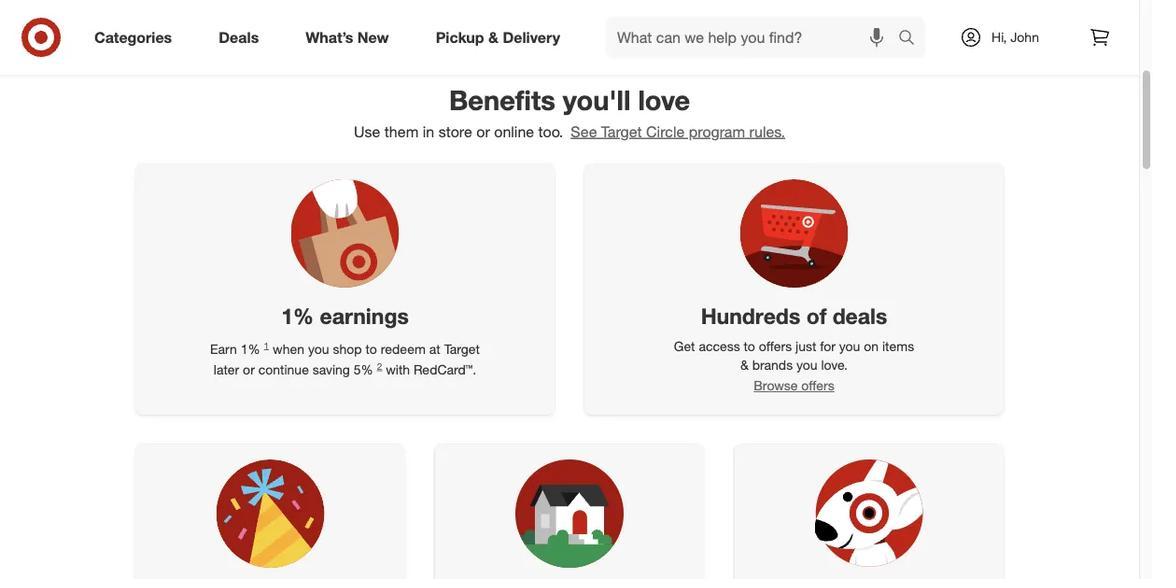 Task type: locate. For each thing, give the bounding box(es) containing it.
1% inside earn 1% 1
[[241, 341, 260, 357]]

browse offers link
[[754, 377, 835, 394]]

rules.
[[750, 122, 786, 140]]

for you on
[[820, 338, 879, 355]]

benefits
[[449, 83, 556, 116]]

program
[[689, 122, 746, 140]]

to up 2 link
[[366, 341, 377, 357]]

target
[[601, 122, 642, 140], [444, 341, 480, 357]]

1 horizontal spatial 1%
[[281, 303, 314, 329]]

them
[[385, 122, 419, 140]]

to right access
[[744, 338, 756, 355]]

1% earnings
[[281, 303, 409, 329]]

use
[[354, 122, 381, 140]]

items
[[883, 338, 915, 355]]

see
[[571, 122, 597, 140]]

1% up when
[[281, 303, 314, 329]]

1 horizontal spatial or
[[477, 122, 490, 140]]

search
[[890, 30, 935, 48]]

at
[[430, 341, 441, 357]]

1
[[264, 340, 269, 351]]

0 horizontal spatial or
[[243, 362, 255, 378]]

or right the store
[[477, 122, 490, 140]]

or
[[477, 122, 490, 140], [243, 362, 255, 378]]

in
[[423, 122, 435, 140]]

0 horizontal spatial 1%
[[241, 341, 260, 357]]

1 vertical spatial 1%
[[241, 341, 260, 357]]

1 horizontal spatial target
[[601, 122, 642, 140]]

0 vertical spatial offers
[[759, 338, 792, 355]]

or inside benefits you'll love use them in store or online too. see target circle program rules.
[[477, 122, 490, 140]]

to
[[744, 338, 756, 355], [366, 341, 377, 357]]

1 horizontal spatial to
[[744, 338, 756, 355]]

what's new link
[[290, 17, 413, 58]]

1%
[[281, 303, 314, 329], [241, 341, 260, 357]]

what's
[[306, 28, 354, 46]]

0 vertical spatial or
[[477, 122, 490, 140]]

hundreds
[[701, 303, 801, 329]]

or right later
[[243, 362, 255, 378]]

categories
[[94, 28, 172, 46]]

get
[[674, 338, 696, 355]]

delivery
[[503, 28, 561, 46]]

earn 1% 1
[[210, 340, 269, 357]]

target right at at the bottom left
[[444, 341, 480, 357]]

deals link
[[203, 17, 282, 58]]

1 vertical spatial target
[[444, 341, 480, 357]]

access
[[699, 338, 740, 355]]

1 vertical spatial offers
[[802, 377, 835, 394]]

0 horizontal spatial to
[[366, 341, 377, 357]]

target right see
[[601, 122, 642, 140]]

of deals
[[807, 303, 888, 329]]

0 vertical spatial target
[[601, 122, 642, 140]]

offers down the & brands you love. at the right
[[802, 377, 835, 394]]

1 vertical spatial or
[[243, 362, 255, 378]]

1% left 1 link
[[241, 341, 260, 357]]

love
[[639, 83, 690, 116]]

hi, john
[[992, 29, 1040, 45]]

0 horizontal spatial target
[[444, 341, 480, 357]]

offers
[[759, 338, 792, 355], [802, 377, 835, 394]]

saving
[[313, 362, 350, 378]]

0 vertical spatial 1%
[[281, 303, 314, 329]]

when you shop to redeem at target later or continue saving 5%
[[214, 341, 480, 378]]

later
[[214, 362, 239, 378]]

1 horizontal spatial offers
[[802, 377, 835, 394]]

offers up the & brands you love. at the right
[[759, 338, 792, 355]]

0 horizontal spatial offers
[[759, 338, 792, 355]]



Task type: describe. For each thing, give the bounding box(es) containing it.
new
[[358, 28, 389, 46]]

or inside when you shop to redeem at target later or continue saving 5%
[[243, 362, 255, 378]]

redeem
[[381, 341, 426, 357]]

circle
[[647, 122, 685, 140]]

redcard™.
[[414, 362, 477, 378]]

browse
[[754, 377, 798, 394]]

categories link
[[78, 17, 195, 58]]

shop
[[333, 341, 362, 357]]

What can we help you find? suggestions appear below search field
[[606, 17, 903, 58]]

1 link
[[264, 340, 269, 351]]

earn
[[210, 341, 237, 357]]

pickup
[[436, 28, 484, 46]]

target inside benefits you'll love use them in store or online too. see target circle program rules.
[[601, 122, 642, 140]]

online
[[494, 122, 534, 140]]

see target circle program rules. link
[[571, 121, 786, 142]]

pickup & delivery link
[[420, 17, 584, 58]]

hundreds of deals get access to offers just for you on items & brands you love. browse offers
[[674, 303, 915, 394]]

earnings
[[320, 303, 409, 329]]

what's new
[[306, 28, 389, 46]]

you'll
[[563, 83, 631, 116]]

to inside when you shop to redeem at target later or continue saving 5%
[[366, 341, 377, 357]]

pickup & delivery
[[436, 28, 561, 46]]

too.
[[539, 122, 564, 140]]

continue
[[259, 362, 309, 378]]

2 with redcard™.
[[377, 361, 477, 378]]

&
[[489, 28, 499, 46]]

you
[[308, 341, 329, 357]]

when
[[273, 341, 305, 357]]

deals
[[219, 28, 259, 46]]

2 link
[[377, 361, 382, 372]]

hi,
[[992, 29, 1007, 45]]

just
[[796, 338, 817, 355]]

john
[[1011, 29, 1040, 45]]

benefits you'll love use them in store or online too. see target circle program rules.
[[354, 83, 786, 140]]

& brands you love.
[[741, 357, 848, 373]]

store
[[439, 122, 473, 140]]

with
[[386, 362, 410, 378]]

search button
[[890, 17, 935, 62]]

2
[[377, 361, 382, 372]]

5%
[[354, 362, 374, 378]]

to inside hundreds of deals get access to offers just for you on items & brands you love. browse offers
[[744, 338, 756, 355]]

target inside when you shop to redeem at target later or continue saving 5%
[[444, 341, 480, 357]]



Task type: vqa. For each thing, say whether or not it's contained in the screenshot.
Browse
yes



